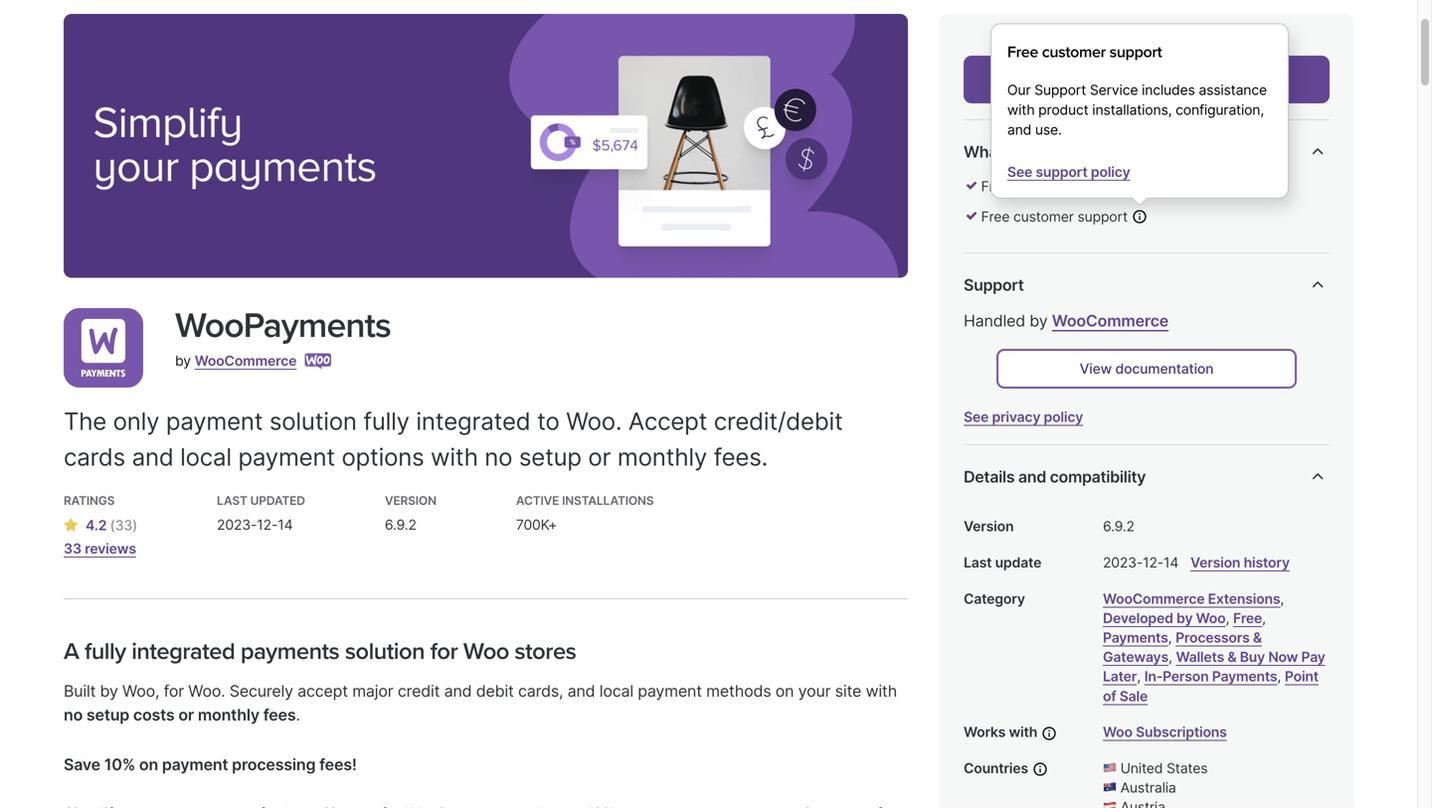 Task type: vqa. For each thing, say whether or not it's contained in the screenshot.
external link icon
no



Task type: locate. For each thing, give the bounding box(es) containing it.
1 vertical spatial chevron up image
[[1306, 465, 1330, 489]]

version history link
[[1191, 554, 1290, 571]]

14 down updated
[[278, 517, 293, 533]]

on right 10% on the left of the page
[[139, 755, 158, 775]]

12- down updated
[[257, 517, 278, 533]]

0 horizontal spatial woo.
[[188, 682, 225, 701]]

payments
[[1103, 630, 1168, 646], [1212, 669, 1277, 685]]

1 vertical spatial free customer support
[[981, 208, 1128, 225]]

1 horizontal spatial fully
[[363, 407, 410, 436]]

woocommerce link up the "view"
[[1052, 311, 1169, 331]]

document containing our support service includes assistance with product installations, configuration, and use.
[[1007, 80, 1272, 182]]

setup inside built by woo, for woo. securely accept major credit and debit cards, and local payment methods on your site with no setup costs or monthly fees .
[[86, 706, 129, 725]]

1 vertical spatial on
[[139, 755, 158, 775]]

local inside built by woo, for woo. securely accept major credit and debit cards, and local payment methods on your site with no setup costs or monthly fees .
[[600, 682, 634, 701]]

1 horizontal spatial 12-
[[1143, 554, 1164, 571]]

woocommerce link down woopayments
[[195, 352, 297, 369]]

integrated
[[416, 407, 531, 436], [131, 638, 235, 666]]

only
[[113, 407, 159, 436]]

14 up woocommerce extensions link
[[1164, 554, 1179, 571]]

with inside the only payment solution fully integrated to woo. accept credit/debit cards and local payment options with no setup or monthly fees.
[[431, 442, 478, 472]]

0 horizontal spatial monthly
[[198, 706, 260, 725]]

monthly inside built by woo, for woo. securely accept major credit and debit cards, and local payment methods on your site with no setup costs or monthly fees .
[[198, 706, 260, 725]]

33 left reviews at bottom left
[[64, 540, 82, 557]]

1 horizontal spatial last
[[964, 554, 992, 571]]

0 horizontal spatial or
[[178, 706, 194, 725]]

policy down "installations,"
[[1091, 164, 1130, 181]]

solution inside the only payment solution fully integrated to woo. accept credit/debit cards and local payment options with no setup or monthly fees.
[[269, 407, 357, 436]]

& for processors
[[1253, 630, 1262, 646]]

integrated left to at the left of the page
[[416, 407, 531, 436]]

, left the free link
[[1226, 610, 1230, 627]]

and inside our support service includes assistance with product installations, configuration, and use.
[[1007, 121, 1032, 138]]

support left extra information icon
[[1078, 208, 1128, 225]]

processors & gateways link
[[1103, 630, 1262, 666]]

0 horizontal spatial last
[[217, 494, 247, 508]]

version
[[385, 494, 436, 508], [964, 518, 1014, 535], [1191, 554, 1241, 571]]

version for version 6.9.2
[[385, 494, 436, 508]]

1 horizontal spatial policy
[[1091, 164, 1130, 181]]

0 horizontal spatial &
[[1228, 649, 1237, 666]]

handled
[[964, 311, 1025, 331]]

10%
[[104, 755, 135, 775]]

0 horizontal spatial integrated
[[131, 638, 235, 666]]

woocommerce
[[1052, 311, 1169, 331], [195, 352, 297, 369], [1103, 591, 1205, 607]]

and up what's included
[[1007, 121, 1032, 138]]

0 horizontal spatial no
[[64, 706, 83, 725]]

0 horizontal spatial 33
[[64, 540, 82, 557]]

document
[[1007, 80, 1272, 182]]

local
[[180, 442, 232, 472], [600, 682, 634, 701]]

1 vertical spatial for
[[164, 682, 184, 701]]

policy right "privacy"
[[1044, 409, 1083, 426]]

version for version history
[[1191, 554, 1241, 571]]

see left "privacy"
[[964, 409, 989, 426]]

on left 'your'
[[776, 682, 794, 701]]

for inside built by woo, for woo. securely accept major credit and debit cards, and local payment methods on your site with no setup costs or monthly fees .
[[164, 682, 184, 701]]

1 vertical spatial see
[[964, 409, 989, 426]]

woopayments product heading image image
[[64, 14, 908, 278]]

our
[[1007, 81, 1031, 98]]

1 horizontal spatial local
[[600, 682, 634, 701]]

monthly down "securely" at the left bottom
[[198, 706, 260, 725]]

1 vertical spatial woocommerce link
[[195, 352, 297, 369]]

see support policy
[[1007, 164, 1130, 181]]

chevron up image
[[1306, 274, 1330, 297]]

version history
[[1191, 554, 1290, 571]]

0 vertical spatial payments
[[1103, 630, 1168, 646]]

version down options
[[385, 494, 436, 508]]

support up handled
[[964, 276, 1024, 295]]

see down what's included
[[1007, 164, 1032, 181]]

1 horizontal spatial no
[[485, 442, 513, 472]]

1 horizontal spatial on
[[776, 682, 794, 701]]

major
[[352, 682, 393, 701]]

save
[[64, 755, 100, 775]]

0 vertical spatial woo
[[1196, 610, 1226, 627]]

1 vertical spatial no
[[64, 706, 83, 725]]

woo up debit
[[463, 638, 509, 666]]

or up installations
[[588, 442, 611, 472]]

woo up processors
[[1196, 610, 1226, 627]]

woo. left "securely" at the left bottom
[[188, 682, 225, 701]]

free customer support up the service
[[1007, 43, 1162, 62]]

includes
[[1142, 81, 1195, 98]]

0 vertical spatial last
[[217, 494, 247, 508]]

, down history
[[1281, 591, 1284, 607]]

0 vertical spatial local
[[180, 442, 232, 472]]

woocommerce link
[[1052, 311, 1169, 331], [195, 352, 297, 369]]

support down included
[[1036, 164, 1088, 181]]

local up last updated 2023-12-14 on the bottom of page
[[180, 442, 232, 472]]

1 horizontal spatial 2023-
[[1103, 554, 1143, 571]]

support inside document
[[1036, 164, 1088, 181]]

last up category
[[964, 554, 992, 571]]

& up buy on the bottom right
[[1253, 630, 1262, 646]]

last for last update
[[964, 554, 992, 571]]

integrated up woo, at the left of page
[[131, 638, 235, 666]]

by right built
[[100, 682, 118, 701]]

woocommerce up the "view"
[[1052, 311, 1169, 331]]

gateways
[[1103, 649, 1169, 666]]

0 vertical spatial on
[[776, 682, 794, 701]]

fully right a
[[85, 638, 126, 666]]

see inside document
[[1007, 164, 1032, 181]]

updates
[[1013, 178, 1066, 195]]

1 horizontal spatial woo
[[1103, 724, 1133, 741]]

product
[[1039, 101, 1089, 118]]

installations
[[562, 494, 654, 508]]

& inside 'wallets & buy now pay later'
[[1228, 649, 1237, 666]]

0 vertical spatial 14
[[278, 517, 293, 533]]

customer down updates
[[1013, 208, 1074, 225]]

1 vertical spatial support
[[964, 276, 1024, 295]]

support
[[1110, 43, 1162, 62], [1036, 164, 1088, 181], [1078, 208, 1128, 225]]

see for see privacy policy
[[964, 409, 989, 426]]

, up person
[[1169, 649, 1176, 666]]

stores
[[515, 638, 576, 666]]

by right handled
[[1030, 311, 1048, 331]]

free updates
[[981, 178, 1066, 195]]

version 6.9.2
[[385, 494, 436, 533]]

free customer support down updates
[[981, 208, 1128, 225]]

0 vertical spatial no
[[485, 442, 513, 472]]

2 vertical spatial version
[[1191, 554, 1241, 571]]

developed by woocommerce image
[[305, 353, 332, 369]]

setup inside the only payment solution fully integrated to woo. accept credit/debit cards and local payment options with no setup or monthly fees.
[[519, 442, 582, 472]]

by inside built by woo, for woo. securely accept major credit and debit cards, and local payment methods on your site with no setup costs or monthly fees .
[[100, 682, 118, 701]]

woo
[[1196, 610, 1226, 627], [463, 638, 509, 666], [1103, 724, 1133, 741]]

free customer support
[[1007, 43, 1162, 62], [981, 208, 1128, 225]]

free down extensions
[[1233, 610, 1262, 627]]

woo inside woocommerce extensions , developed by woo , free , payments ,
[[1196, 610, 1226, 627]]

wallets
[[1176, 649, 1224, 666]]

& for wallets
[[1228, 649, 1237, 666]]

1 chevron up image from the top
[[1306, 140, 1330, 164]]

,
[[1281, 591, 1284, 607], [1226, 610, 1230, 627], [1262, 610, 1266, 627], [1168, 630, 1172, 646], [1169, 649, 1176, 666], [1137, 669, 1141, 685], [1277, 669, 1281, 685]]

last left updated
[[217, 494, 247, 508]]

)
[[132, 517, 137, 534]]

by down woocommerce extensions link
[[1177, 610, 1193, 627]]

0 horizontal spatial local
[[180, 442, 232, 472]]

0 vertical spatial customer
[[1042, 43, 1106, 62]]

1 vertical spatial &
[[1228, 649, 1237, 666]]

version up last update
[[964, 518, 1014, 535]]

details and compatibility
[[964, 467, 1146, 487]]

0 vertical spatial woocommerce
[[1052, 311, 1169, 331]]

0 vertical spatial integrated
[[416, 407, 531, 436]]

& inside processors & gateways
[[1253, 630, 1262, 646]]

0 vertical spatial &
[[1253, 630, 1262, 646]]

woo.
[[566, 407, 622, 436], [188, 682, 225, 701]]

.
[[296, 706, 300, 725]]

1 vertical spatial last
[[964, 554, 992, 571]]

1 vertical spatial setup
[[86, 706, 129, 725]]

with up the version 6.9.2
[[431, 442, 478, 472]]

1 horizontal spatial woo.
[[566, 407, 622, 436]]

now
[[1268, 649, 1298, 666]]

0 horizontal spatial see
[[964, 409, 989, 426]]

woo. right to at the left of the page
[[566, 407, 622, 436]]

works with
[[964, 724, 1038, 741]]

debit
[[476, 682, 514, 701]]

payment left methods at the bottom of page
[[638, 682, 702, 701]]

6.9.2
[[385, 517, 417, 533], [1103, 518, 1135, 535]]

1 horizontal spatial or
[[588, 442, 611, 472]]

0 horizontal spatial 14
[[278, 517, 293, 533]]

1 horizontal spatial payments
[[1212, 669, 1277, 685]]

woocommerce up developed by woo link
[[1103, 591, 1205, 607]]

last inside last updated 2023-12-14
[[217, 494, 247, 508]]

0 vertical spatial 2023-
[[217, 517, 257, 533]]

or right costs
[[178, 706, 194, 725]]

version up woocommerce extensions link
[[1191, 554, 1241, 571]]

, left in- at the right bottom
[[1137, 669, 1141, 685]]

for up costs
[[164, 682, 184, 701]]

1 vertical spatial customer
[[1013, 208, 1074, 225]]

setup down built
[[86, 706, 129, 725]]

0 horizontal spatial payments
[[1103, 630, 1168, 646]]

processors & gateways
[[1103, 630, 1262, 666]]

6.9.2 down options
[[385, 517, 417, 533]]

support inside our support service includes assistance with product installations, configuration, and use.
[[1035, 81, 1086, 98]]

and down only
[[132, 442, 174, 472]]

0 horizontal spatial support
[[964, 276, 1024, 295]]

woocommerce down woopayments
[[195, 352, 297, 369]]

fully
[[363, 407, 410, 436], [85, 638, 126, 666]]

payments inside woocommerce extensions , developed by woo , free , payments ,
[[1103, 630, 1168, 646]]

0 vertical spatial chevron up image
[[1306, 140, 1330, 164]]

setup
[[519, 442, 582, 472], [86, 706, 129, 725]]

developed by woo link
[[1103, 610, 1226, 627]]

1 horizontal spatial woocommerce link
[[1052, 311, 1169, 331]]

1 horizontal spatial monthly
[[618, 442, 707, 472]]

the only payment solution fully integrated to woo. accept credit/debit cards and local payment options with no setup or monthly fees.
[[64, 407, 843, 472]]

see for see support policy
[[1007, 164, 1032, 181]]

1 vertical spatial monthly
[[198, 706, 260, 725]]

1 vertical spatial fully
[[85, 638, 126, 666]]

0 vertical spatial version
[[385, 494, 436, 508]]

14 inside last updated 2023-12-14
[[278, 517, 293, 533]]

1 horizontal spatial &
[[1253, 630, 1262, 646]]

fully up options
[[363, 407, 410, 436]]

1 horizontal spatial see
[[1007, 164, 1032, 181]]

6.9.2 up 2023-12-14 at the right bottom
[[1103, 518, 1135, 535]]

subscriptions
[[1136, 724, 1227, 741]]

on inside built by woo, for woo. securely accept major credit and debit cards, and local payment methods on your site with no setup costs or monthly fees .
[[776, 682, 794, 701]]

point
[[1285, 669, 1319, 685]]

2 vertical spatial woo
[[1103, 724, 1133, 741]]

works
[[964, 724, 1006, 741]]

0 horizontal spatial fully
[[85, 638, 126, 666]]

category
[[964, 591, 1025, 607]]

0 vertical spatial policy
[[1091, 164, 1130, 181]]

0 horizontal spatial version
[[385, 494, 436, 508]]

support up product
[[1035, 81, 1086, 98]]

0 horizontal spatial setup
[[86, 706, 129, 725]]

0 vertical spatial woocommerce link
[[1052, 311, 1169, 331]]

0 vertical spatial see
[[1007, 164, 1032, 181]]

solution down developed by woocommerce image
[[269, 407, 357, 436]]

last
[[217, 494, 247, 508], [964, 554, 992, 571]]

free up "installations,"
[[1091, 70, 1124, 89]]

0 vertical spatial monthly
[[618, 442, 707, 472]]

payment inside built by woo, for woo. securely accept major credit and debit cards, and local payment methods on your site with no setup costs or monthly fees .
[[638, 682, 702, 701]]

chevron up image
[[1306, 140, 1330, 164], [1306, 465, 1330, 489]]

2023- up developed on the right bottom
[[1103, 554, 1143, 571]]

0 vertical spatial woo.
[[566, 407, 622, 436]]

6.9.2 inside the version 6.9.2
[[385, 517, 417, 533]]

history
[[1244, 554, 1290, 571]]

what's
[[964, 142, 1015, 162]]

1 horizontal spatial 6.9.2
[[1103, 518, 1135, 535]]

& left buy on the bottom right
[[1228, 649, 1237, 666]]

2 vertical spatial woocommerce
[[1103, 591, 1205, 607]]

1 horizontal spatial 14
[[1164, 554, 1179, 571]]

1 horizontal spatial integrated
[[416, 407, 531, 436]]

on
[[776, 682, 794, 701], [139, 755, 158, 775]]

for up credit
[[430, 638, 458, 666]]

support up free download in the right of the page
[[1110, 43, 1162, 62]]

see privacy policy link
[[964, 409, 1083, 426]]

product icon image
[[64, 308, 143, 388]]

of
[[1103, 688, 1116, 705]]

0 horizontal spatial 2023-
[[217, 517, 257, 533]]

customer
[[1042, 43, 1106, 62], [1013, 208, 1074, 225]]

2023- down updated
[[217, 517, 257, 533]]

0 vertical spatial support
[[1035, 81, 1086, 98]]

payments up gateways in the right of the page
[[1103, 630, 1168, 646]]

with right site
[[866, 682, 897, 701]]

1 vertical spatial woo.
[[188, 682, 225, 701]]

last for last updated 2023-12-14
[[217, 494, 247, 508]]

payments down buy on the bottom right
[[1212, 669, 1277, 685]]

options
[[342, 442, 424, 472]]

14
[[278, 517, 293, 533], [1164, 554, 1179, 571]]

monthly down accept
[[618, 442, 707, 472]]

privacy
[[992, 409, 1041, 426]]

0 horizontal spatial on
[[139, 755, 158, 775]]

1 vertical spatial 14
[[1164, 554, 1179, 571]]

0 horizontal spatial woocommerce link
[[195, 352, 297, 369]]

2 chevron up image from the top
[[1306, 465, 1330, 489]]

fees
[[263, 706, 296, 725]]

woo down of
[[1103, 724, 1133, 741]]

1 vertical spatial or
[[178, 706, 194, 725]]

0 vertical spatial fully
[[363, 407, 410, 436]]

1 horizontal spatial support
[[1035, 81, 1086, 98]]

payments
[[241, 638, 339, 666]]

1 vertical spatial policy
[[1044, 409, 1083, 426]]

service
[[1090, 81, 1138, 98]]

12- up woocommerce extensions link
[[1143, 554, 1164, 571]]

0 horizontal spatial for
[[164, 682, 184, 701]]

in-
[[1145, 669, 1163, 685]]

customer up the service
[[1042, 43, 1106, 62]]

free down 'what's'
[[981, 178, 1010, 195]]

33 up reviews at bottom left
[[115, 517, 132, 534]]

1 horizontal spatial 33
[[115, 517, 132, 534]]

setup down to at the left of the page
[[519, 442, 582, 472]]

1 horizontal spatial for
[[430, 638, 458, 666]]

0 horizontal spatial policy
[[1044, 409, 1083, 426]]

0 horizontal spatial woo
[[463, 638, 509, 666]]

with down our at the right of the page
[[1007, 101, 1035, 118]]

solution
[[269, 407, 357, 436], [345, 638, 425, 666]]

1 vertical spatial local
[[600, 682, 634, 701]]

local right cards,
[[600, 682, 634, 701]]

policy inside free customer support element
[[1091, 164, 1130, 181]]

fully inside the only payment solution fully integrated to woo. accept credit/debit cards and local payment options with no setup or monthly fees.
[[363, 407, 410, 436]]

1 vertical spatial payments
[[1212, 669, 1277, 685]]

compatibility
[[1050, 467, 1146, 487]]

woo. inside built by woo, for woo. securely accept major credit and debit cards, and local payment methods on your site with no setup costs or monthly fees .
[[188, 682, 225, 701]]

solution up the major
[[345, 638, 425, 666]]

free inside "link"
[[1091, 70, 1124, 89]]

2 horizontal spatial woo
[[1196, 610, 1226, 627]]

by
[[1030, 311, 1048, 331], [175, 352, 191, 369], [1177, 610, 1193, 627], [100, 682, 118, 701]]

1 vertical spatial version
[[964, 518, 1014, 535]]

0 vertical spatial setup
[[519, 442, 582, 472]]

free download
[[1091, 70, 1203, 89]]

version for version
[[964, 518, 1014, 535]]



Task type: describe. For each thing, give the bounding box(es) containing it.
0 vertical spatial 33
[[115, 517, 132, 534]]

policy for see support policy
[[1091, 164, 1130, 181]]

active installations 700k+
[[516, 494, 654, 533]]

free down free updates on the right of page
[[981, 208, 1010, 225]]

with right the 'works' on the bottom right of page
[[1009, 724, 1038, 741]]

cards
[[64, 442, 125, 472]]

built by woo, for woo. securely accept major credit and debit cards, and local payment methods on your site with no setup costs or monthly fees .
[[64, 682, 897, 725]]

or inside the only payment solution fully integrated to woo. accept credit/debit cards and local payment options with no setup or monthly fees.
[[588, 442, 611, 472]]

view
[[1080, 361, 1112, 377]]

chevron up image for details and compatibility
[[1306, 465, 1330, 489]]

🇺🇸 united
[[1103, 760, 1163, 777]]

free inside woocommerce extensions , developed by woo , free , payments ,
[[1233, 610, 1262, 627]]

download
[[1128, 70, 1203, 89]]

free link
[[1233, 610, 1262, 627]]

fees!
[[319, 755, 357, 775]]

ratings
[[64, 494, 115, 508]]

update
[[995, 554, 1042, 571]]

1 vertical spatial 12-
[[1143, 554, 1164, 571]]

1 vertical spatial woo
[[463, 638, 509, 666]]

document inside free customer support element
[[1007, 80, 1272, 182]]

payment down "by woocommerce"
[[166, 407, 263, 436]]

cards,
[[518, 682, 563, 701]]

woo. inside the only payment solution fully integrated to woo. accept credit/debit cards and local payment options with no setup or monthly fees.
[[566, 407, 622, 436]]

free download link
[[964, 56, 1330, 103]]

fees.
[[714, 442, 768, 472]]

credit/debit
[[714, 407, 843, 436]]

site
[[835, 682, 862, 701]]

last update
[[964, 554, 1042, 571]]

in-person payments link
[[1145, 669, 1277, 685]]

costs
[[133, 706, 175, 725]]

woocommerce extensions link
[[1103, 591, 1281, 607]]

see privacy policy
[[964, 409, 1083, 426]]

our support service includes assistance with product installations, configuration, and use.
[[1007, 81, 1267, 138]]

configuration,
[[1176, 101, 1264, 118]]

, down extensions
[[1262, 610, 1266, 627]]

monthly inside the only payment solution fully integrated to woo. accept credit/debit cards and local payment options with no setup or monthly fees.
[[618, 442, 707, 472]]

point of sale
[[1103, 669, 1319, 705]]

or inside built by woo, for woo. securely accept major credit and debit cards, and local payment methods on your site with no setup costs or monthly fees .
[[178, 706, 194, 725]]

by inside woocommerce extensions , developed by woo , free , payments ,
[[1177, 610, 1193, 627]]

2 vertical spatial support
[[1078, 208, 1128, 225]]

and right cards,
[[568, 682, 595, 701]]

(
[[110, 517, 115, 534]]

by right product icon
[[175, 352, 191, 369]]

customer inside free customer support element
[[1042, 43, 1106, 62]]

active
[[516, 494, 559, 508]]

0 vertical spatial free customer support
[[1007, 43, 1162, 62]]

no inside the only payment solution fully integrated to woo. accept credit/debit cards and local payment options with no setup or monthly fees.
[[485, 442, 513, 472]]

by woocommerce
[[175, 352, 297, 369]]

assistance
[[1199, 81, 1267, 98]]

2023- inside last updated 2023-12-14
[[217, 517, 257, 533]]

, in-person payments ,
[[1137, 669, 1285, 685]]

methods
[[706, 682, 771, 701]]

policy for see privacy policy
[[1044, 409, 1083, 426]]

extensions
[[1208, 591, 1281, 607]]

accept
[[298, 682, 348, 701]]

with inside our support service includes assistance with product installations, configuration, and use.
[[1007, 101, 1035, 118]]

1 vertical spatial 2023-
[[1103, 554, 1143, 571]]

processors
[[1176, 630, 1250, 646]]

person
[[1163, 669, 1209, 685]]

1 vertical spatial integrated
[[131, 638, 235, 666]]

chevron up image for what's included
[[1306, 140, 1330, 164]]

, down developed by woo link
[[1168, 630, 1172, 646]]

countries
[[964, 760, 1028, 777]]

point of sale link
[[1103, 669, 1319, 705]]

documentation
[[1115, 361, 1214, 377]]

33 reviews
[[64, 540, 136, 557]]

developed
[[1103, 610, 1173, 627]]

and right details
[[1018, 467, 1046, 487]]

updated
[[250, 494, 305, 508]]

2023-12-14
[[1103, 554, 1179, 571]]

payments link
[[1103, 630, 1168, 646]]

and inside the only payment solution fully integrated to woo. accept credit/debit cards and local payment options with no setup or monthly fees.
[[132, 442, 174, 472]]

extra information image
[[1132, 209, 1148, 225]]

integrated inside the only payment solution fully integrated to woo. accept credit/debit cards and local payment options with no setup or monthly fees.
[[416, 407, 531, 436]]

details
[[964, 467, 1015, 487]]

with inside built by woo, for woo. securely accept major credit and debit cards, and local payment methods on your site with no setup costs or monthly fees .
[[866, 682, 897, 701]]

see support policy link
[[1007, 164, 1130, 181]]

a fully integrated payments solution for woo stores
[[64, 638, 576, 666]]

to
[[537, 407, 560, 436]]

0 vertical spatial support
[[1110, 43, 1162, 62]]

view documentation link
[[997, 349, 1297, 389]]

reviews
[[85, 540, 136, 557]]

what's included
[[964, 142, 1082, 162]]

1 vertical spatial solution
[[345, 638, 425, 666]]

states
[[1167, 760, 1208, 777]]

free customer support element
[[991, 23, 1289, 199]]

last updated 2023-12-14
[[217, 494, 305, 533]]

no inside built by woo, for woo. securely accept major credit and debit cards, and local payment methods on your site with no setup costs or monthly fees .
[[64, 706, 83, 725]]

accept
[[628, 407, 707, 436]]

use.
[[1035, 121, 1062, 138]]

credit
[[398, 682, 440, 701]]

🇺🇸 united states 🇦🇺 australia
[[1103, 760, 1208, 797]]

processing
[[232, 755, 316, 775]]

700k+
[[516, 517, 557, 533]]

buy
[[1240, 649, 1265, 666]]

woo,
[[122, 682, 159, 701]]

and left debit
[[444, 682, 472, 701]]

4.2
[[86, 517, 107, 534]]

payment up updated
[[238, 442, 335, 472]]

later
[[1103, 669, 1137, 685]]

view documentation
[[1080, 361, 1214, 377]]

built
[[64, 682, 96, 701]]

local inside the only payment solution fully integrated to woo. accept credit/debit cards and local payment options with no setup or monthly fees.
[[180, 442, 232, 472]]

woocommerce inside woocommerce extensions , developed by woo , free , payments ,
[[1103, 591, 1205, 607]]

wallets & buy now pay later
[[1103, 649, 1325, 685]]

12- inside last updated 2023-12-14
[[257, 517, 278, 533]]

free up our at the right of the page
[[1007, 43, 1038, 62]]

, down now
[[1277, 669, 1281, 685]]

woocommerce extensions , developed by woo , free , payments ,
[[1103, 591, 1284, 646]]

woocommerce link for handled by
[[1052, 311, 1169, 331]]

wallets & buy now pay later link
[[1103, 649, 1325, 685]]

the
[[64, 407, 106, 436]]

securely
[[230, 682, 293, 701]]

woopayments
[[175, 305, 391, 347]]

1 vertical spatial woocommerce
[[195, 352, 297, 369]]

save 10% on payment processing fees!
[[64, 755, 357, 775]]

woo subscriptions link
[[1103, 724, 1227, 741]]

woocommerce link for by
[[195, 352, 297, 369]]

1 vertical spatial 33
[[64, 540, 82, 557]]

payment down costs
[[162, 755, 228, 775]]



